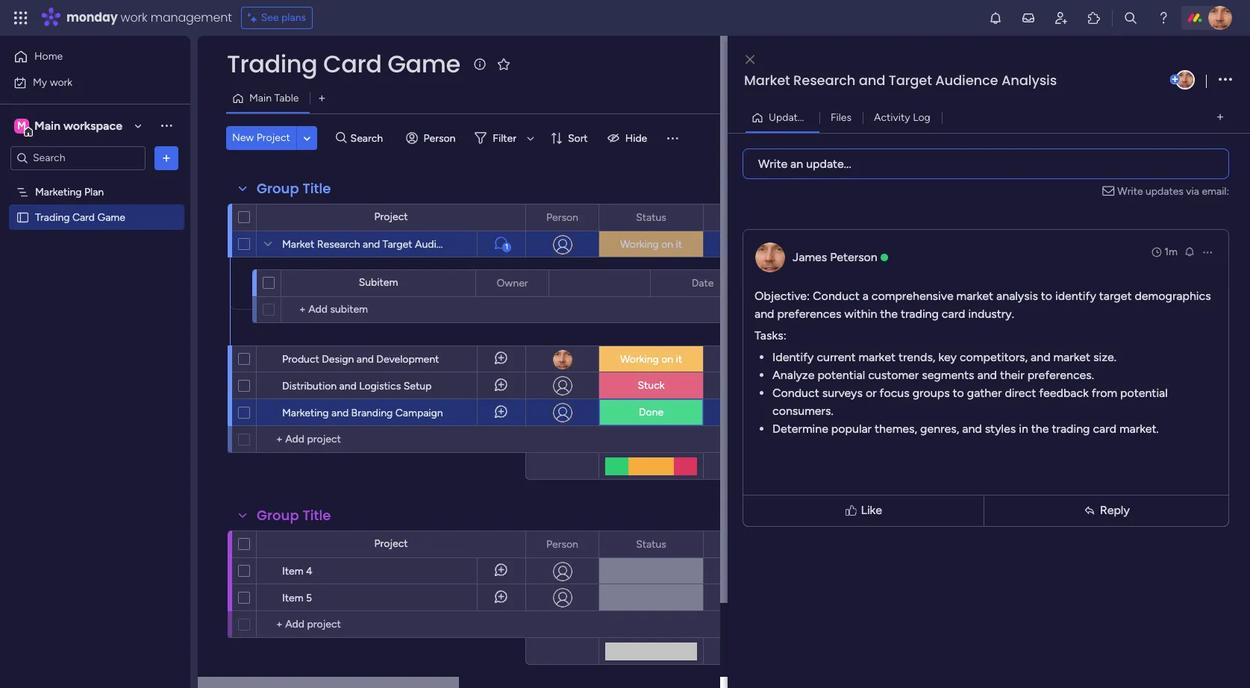Task type: vqa. For each thing, say whether or not it's contained in the screenshot.
the bottom + add project text field
yes



Task type: describe. For each thing, give the bounding box(es) containing it.
done
[[639, 406, 664, 419]]

new project
[[232, 131, 290, 144]]

workspace selection element
[[14, 117, 125, 136]]

and left styles
[[963, 422, 982, 436]]

1 it from the top
[[676, 238, 683, 251]]

files button
[[820, 106, 863, 130]]

customer
[[869, 368, 919, 382]]

audience inside field
[[936, 71, 999, 90]]

notifications image
[[989, 10, 1004, 25]]

a
[[863, 289, 869, 303]]

filter button
[[469, 126, 540, 150]]

industry.
[[969, 307, 1015, 321]]

1 vertical spatial conduct
[[773, 386, 820, 400]]

1 vertical spatial potential
[[1121, 386, 1168, 400]]

group title for 1st the group title field
[[257, 179, 331, 198]]

close image
[[746, 54, 755, 65]]

monday work management
[[66, 9, 232, 26]]

owner
[[497, 277, 528, 289]]

plan
[[84, 186, 104, 198]]

updates / 1 button
[[746, 106, 822, 130]]

add to favorites image
[[496, 56, 511, 71]]

add view image
[[319, 93, 325, 104]]

target inside field
[[889, 71, 932, 90]]

trends,
[[899, 350, 936, 364]]

menu image
[[666, 131, 680, 146]]

v2 search image
[[336, 130, 347, 147]]

demographics
[[1135, 289, 1212, 303]]

main workspace
[[34, 118, 122, 133]]

preferences
[[778, 307, 842, 321]]

trading card game inside list box
[[35, 211, 125, 224]]

activity
[[874, 111, 911, 124]]

reminder image
[[1184, 245, 1196, 257]]

table
[[274, 92, 299, 105]]

objective:
[[755, 289, 810, 303]]

home button
[[9, 45, 161, 69]]

0 vertical spatial trading card game
[[227, 47, 460, 81]]

write updates via email:
[[1118, 185, 1230, 198]]

home
[[34, 50, 63, 63]]

size.
[[1094, 350, 1117, 364]]

0 vertical spatial conduct
[[813, 289, 860, 303]]

0 vertical spatial to
[[1042, 289, 1053, 303]]

market inside field
[[744, 71, 790, 90]]

identify
[[1056, 289, 1097, 303]]

log
[[913, 111, 931, 124]]

main table button
[[226, 87, 310, 111]]

Market Research and Target Audience Analysis field
[[741, 71, 1168, 90]]

like button
[[747, 488, 982, 533]]

1 inside the updates / 1 button
[[818, 111, 822, 124]]

envelope o image
[[1103, 183, 1118, 199]]

development
[[377, 353, 439, 366]]

my
[[33, 76, 47, 88]]

reply
[[1100, 503, 1130, 517]]

write an update... button
[[743, 148, 1230, 179]]

marketing for marketing plan
[[35, 186, 82, 198]]

themes,
[[875, 422, 918, 436]]

work for my
[[50, 76, 73, 88]]

groups
[[913, 386, 950, 400]]

0 horizontal spatial market
[[282, 238, 315, 251]]

write an update...
[[759, 156, 852, 171]]

2 it from the top
[[676, 353, 683, 366]]

work for monday
[[121, 9, 148, 26]]

status for status field corresponding to second the group title field from the top
[[636, 538, 667, 551]]

new
[[232, 131, 254, 144]]

2 working on it from the top
[[620, 353, 683, 366]]

segments
[[922, 368, 975, 382]]

0 horizontal spatial market research and target audience analysis
[[282, 238, 500, 251]]

1 working from the top
[[620, 238, 659, 251]]

1 horizontal spatial card
[[1094, 422, 1117, 436]]

m
[[17, 119, 26, 132]]

surveys
[[823, 386, 863, 400]]

apps image
[[1087, 10, 1102, 25]]

and inside field
[[859, 71, 886, 90]]

product
[[282, 353, 319, 366]]

0 horizontal spatial james peterson image
[[1176, 70, 1196, 90]]

2 horizontal spatial market
[[1054, 350, 1091, 364]]

comprehensive
[[872, 289, 954, 303]]

1 vertical spatial person
[[547, 211, 579, 224]]

2 working from the top
[[620, 353, 659, 366]]

status field for second the group title field from the top
[[633, 537, 670, 553]]

angle down image
[[304, 133, 311, 144]]

workspace options image
[[159, 118, 174, 133]]

invite members image
[[1054, 10, 1069, 25]]

0 horizontal spatial card
[[942, 307, 966, 321]]

styles
[[985, 422, 1017, 436]]

date
[[692, 277, 714, 289]]

project for 1st the group title field
[[374, 211, 408, 223]]

0 vertical spatial trading
[[901, 307, 939, 321]]

1 vertical spatial to
[[953, 386, 965, 400]]

card inside list box
[[72, 211, 95, 224]]

main for main workspace
[[34, 118, 61, 133]]

5
[[306, 592, 312, 605]]

feedback
[[1040, 386, 1089, 400]]

+ Add subitem text field
[[289, 301, 408, 319]]

gather
[[968, 386, 1002, 400]]

filter
[[493, 132, 517, 144]]

james peterson link
[[793, 250, 878, 264]]

stuck
[[638, 379, 665, 392]]

and up gather
[[978, 368, 998, 382]]

marketing for marketing and branding campaign
[[282, 407, 329, 420]]

2 title from the top
[[303, 506, 331, 525]]

group for second the group title field from the top
[[257, 506, 299, 525]]

james
[[793, 250, 828, 264]]

plans
[[282, 11, 306, 24]]

focus
[[880, 386, 910, 400]]

from
[[1092, 386, 1118, 400]]

Owner field
[[493, 275, 532, 292]]

project for second the group title field from the top
[[374, 538, 408, 550]]

james peterson
[[793, 250, 878, 264]]

status field for 1st the group title field
[[633, 209, 670, 226]]

Date field
[[688, 275, 718, 292]]

and right design
[[357, 353, 374, 366]]

item for item 5
[[282, 592, 304, 605]]

inbox image
[[1022, 10, 1036, 25]]

workspace image
[[14, 118, 29, 134]]

campaign
[[396, 407, 443, 420]]

see plans
[[261, 11, 306, 24]]

product design and development
[[282, 353, 439, 366]]

1 button
[[477, 231, 526, 258]]

arrow down image
[[522, 129, 540, 147]]

and down design
[[339, 380, 357, 393]]

and up subitem
[[363, 238, 380, 251]]

marketing plan
[[35, 186, 104, 198]]

activity log
[[874, 111, 931, 124]]

help image
[[1157, 10, 1172, 25]]

via
[[1187, 185, 1200, 198]]

see plans button
[[241, 7, 313, 29]]

0 horizontal spatial analysis
[[462, 238, 500, 251]]

peterson
[[830, 250, 878, 264]]

main for main table
[[249, 92, 272, 105]]

0 vertical spatial potential
[[818, 368, 866, 382]]

an
[[791, 156, 804, 171]]

project inside "new project" button
[[257, 131, 290, 144]]

and up preferences.
[[1031, 350, 1051, 364]]

subitem
[[359, 276, 398, 289]]

and up + add project text field
[[332, 407, 349, 420]]

+ Add project text field
[[264, 431, 385, 449]]

their
[[1001, 368, 1025, 382]]

1 vertical spatial the
[[1032, 422, 1050, 436]]

0 vertical spatial card
[[323, 47, 382, 81]]

or
[[866, 386, 877, 400]]

popular
[[832, 422, 872, 436]]

hide
[[626, 132, 648, 144]]

select product image
[[13, 10, 28, 25]]

item 4
[[282, 565, 313, 578]]



Task type: locate. For each thing, give the bounding box(es) containing it.
it
[[676, 238, 683, 251], [676, 353, 683, 366]]

card
[[323, 47, 382, 81], [72, 211, 95, 224]]

1 right /
[[818, 111, 822, 124]]

Group Title field
[[253, 179, 335, 199], [253, 506, 335, 526]]

1 on from the top
[[662, 238, 674, 251]]

and up the activity
[[859, 71, 886, 90]]

Status field
[[633, 209, 670, 226], [633, 537, 670, 553]]

on
[[662, 238, 674, 251], [662, 353, 674, 366]]

0 horizontal spatial to
[[953, 386, 965, 400]]

target up activity log
[[889, 71, 932, 90]]

1 vertical spatial on
[[662, 353, 674, 366]]

1 vertical spatial group
[[257, 506, 299, 525]]

trading card game down marketing plan
[[35, 211, 125, 224]]

1 horizontal spatial market
[[957, 289, 994, 303]]

target up subitem
[[383, 238, 413, 251]]

write left updates
[[1118, 185, 1144, 198]]

game down plan
[[97, 211, 125, 224]]

card down plan
[[72, 211, 95, 224]]

0 vertical spatial title
[[303, 179, 331, 198]]

options image up add view icon on the right of page
[[1219, 70, 1233, 90]]

1 status field from the top
[[633, 209, 670, 226]]

working on it
[[620, 238, 683, 251], [620, 353, 683, 366]]

to
[[1042, 289, 1053, 303], [953, 386, 965, 400]]

analysis inside field
[[1002, 71, 1057, 90]]

1 vertical spatial target
[[383, 238, 413, 251]]

group title for second the group title field from the top
[[257, 506, 331, 525]]

0 vertical spatial working
[[620, 238, 659, 251]]

write left an
[[759, 156, 788, 171]]

4
[[306, 565, 313, 578]]

1 vertical spatial trading card game
[[35, 211, 125, 224]]

current
[[817, 350, 856, 364]]

1 horizontal spatial game
[[388, 47, 460, 81]]

group title up item 4
[[257, 506, 331, 525]]

trading inside list box
[[35, 211, 70, 224]]

files
[[831, 111, 852, 124]]

2 vertical spatial project
[[374, 538, 408, 550]]

person inside person "popup button"
[[424, 132, 456, 144]]

and up tasks:
[[755, 307, 775, 321]]

0 vertical spatial person
[[424, 132, 456, 144]]

main right workspace icon
[[34, 118, 61, 133]]

group for 1st the group title field
[[257, 179, 299, 198]]

0 vertical spatial the
[[881, 307, 898, 321]]

audience left 1 button
[[415, 238, 460, 251]]

0 vertical spatial 1
[[818, 111, 822, 124]]

1 vertical spatial trading
[[1052, 422, 1091, 436]]

1 horizontal spatial potential
[[1121, 386, 1168, 400]]

in
[[1019, 422, 1029, 436]]

market up customer
[[859, 350, 896, 364]]

target
[[1100, 289, 1132, 303]]

1 horizontal spatial research
[[794, 71, 856, 90]]

0 horizontal spatial target
[[383, 238, 413, 251]]

potential up 'surveys'
[[818, 368, 866, 382]]

person button
[[400, 126, 465, 150]]

group title field up item 4
[[253, 506, 335, 526]]

list box containing marketing plan
[[0, 176, 190, 432]]

1 horizontal spatial market research and target audience analysis
[[744, 71, 1057, 90]]

/
[[811, 111, 815, 124]]

trading card game
[[227, 47, 460, 81], [35, 211, 125, 224]]

the right the within
[[881, 307, 898, 321]]

group
[[257, 179, 299, 198], [257, 506, 299, 525]]

market.
[[1120, 422, 1160, 436]]

1 up owner
[[506, 243, 509, 252]]

market
[[744, 71, 790, 90], [282, 238, 315, 251]]

0 vertical spatial james peterson image
[[1209, 6, 1233, 30]]

analysis
[[1002, 71, 1057, 90], [462, 238, 500, 251]]

updates / 1
[[769, 111, 822, 124]]

1m link
[[1152, 245, 1178, 259]]

status for 1st the group title field's status field
[[636, 211, 667, 224]]

market research and target audience analysis up activity log
[[744, 71, 1057, 90]]

sort
[[568, 132, 588, 144]]

1 vertical spatial game
[[97, 211, 125, 224]]

conduct down analyze
[[773, 386, 820, 400]]

1 vertical spatial card
[[72, 211, 95, 224]]

0 vertical spatial main
[[249, 92, 272, 105]]

research up /
[[794, 71, 856, 90]]

1 horizontal spatial trading
[[227, 47, 317, 81]]

main inside the workspace selection element
[[34, 118, 61, 133]]

2 group from the top
[[257, 506, 299, 525]]

main inside button
[[249, 92, 272, 105]]

market research and target audience analysis
[[744, 71, 1057, 90], [282, 238, 500, 251]]

1 vertical spatial project
[[374, 211, 408, 223]]

0 vertical spatial market research and target audience analysis
[[744, 71, 1057, 90]]

to left identify
[[1042, 289, 1053, 303]]

trading
[[227, 47, 317, 81], [35, 211, 70, 224]]

0 vertical spatial research
[[794, 71, 856, 90]]

genres,
[[921, 422, 960, 436]]

2 person field from the top
[[543, 537, 582, 553]]

updates
[[769, 111, 809, 124]]

0 horizontal spatial write
[[759, 156, 788, 171]]

distribution and logistics setup
[[282, 380, 432, 393]]

public board image
[[16, 210, 30, 224]]

0 horizontal spatial card
[[72, 211, 95, 224]]

0 horizontal spatial game
[[97, 211, 125, 224]]

1 horizontal spatial to
[[1042, 289, 1053, 303]]

1 vertical spatial options image
[[159, 150, 174, 165]]

research up subitem
[[317, 238, 360, 251]]

trading up main table
[[227, 47, 317, 81]]

game left show board description image on the left top
[[388, 47, 460, 81]]

write for write an update...
[[759, 156, 788, 171]]

1 vertical spatial status
[[636, 538, 667, 551]]

potential up market.
[[1121, 386, 1168, 400]]

workspace
[[63, 118, 122, 133]]

main
[[249, 92, 272, 105], [34, 118, 61, 133]]

0 vertical spatial group title field
[[253, 179, 335, 199]]

0 vertical spatial analysis
[[1002, 71, 1057, 90]]

0 horizontal spatial work
[[50, 76, 73, 88]]

1 horizontal spatial card
[[323, 47, 382, 81]]

1 vertical spatial trading
[[35, 211, 70, 224]]

0 vertical spatial item
[[282, 565, 304, 578]]

work right my
[[50, 76, 73, 88]]

work inside button
[[50, 76, 73, 88]]

card
[[942, 307, 966, 321], [1094, 422, 1117, 436]]

market up the industry.
[[957, 289, 994, 303]]

write for write updates via email:
[[1118, 185, 1144, 198]]

preferences.
[[1028, 368, 1095, 382]]

0 vertical spatial person field
[[543, 209, 582, 226]]

1 vertical spatial person field
[[543, 537, 582, 553]]

Trading Card Game field
[[223, 47, 464, 81]]

1 vertical spatial item
[[282, 592, 304, 605]]

2 on from the top
[[662, 353, 674, 366]]

marketing left plan
[[35, 186, 82, 198]]

0 vertical spatial game
[[388, 47, 460, 81]]

0 horizontal spatial market
[[859, 350, 896, 364]]

1 vertical spatial title
[[303, 506, 331, 525]]

1 vertical spatial work
[[50, 76, 73, 88]]

logistics
[[359, 380, 401, 393]]

2 status field from the top
[[633, 537, 670, 553]]

0 horizontal spatial the
[[881, 307, 898, 321]]

analyze
[[773, 368, 815, 382]]

like
[[861, 503, 883, 517]]

options image
[[1202, 246, 1214, 258]]

add view image
[[1218, 112, 1224, 123]]

2 status from the top
[[636, 538, 667, 551]]

james peterson image
[[1209, 6, 1233, 30], [1176, 70, 1196, 90]]

0 horizontal spatial 1
[[506, 243, 509, 252]]

target
[[889, 71, 932, 90], [383, 238, 413, 251]]

0 horizontal spatial research
[[317, 238, 360, 251]]

group down "new project" button
[[257, 179, 299, 198]]

dapulse addbtn image
[[1171, 75, 1181, 84]]

0 vertical spatial marketing
[[35, 186, 82, 198]]

the right in
[[1032, 422, 1050, 436]]

marketing down distribution
[[282, 407, 329, 420]]

research
[[794, 71, 856, 90], [317, 238, 360, 251]]

1 vertical spatial market
[[282, 238, 315, 251]]

work right "monday"
[[121, 9, 148, 26]]

1 vertical spatial 1
[[506, 243, 509, 252]]

0 vertical spatial group
[[257, 179, 299, 198]]

marketing
[[35, 186, 82, 198], [282, 407, 329, 420]]

1 horizontal spatial target
[[889, 71, 932, 90]]

trading right the public board icon
[[35, 211, 70, 224]]

the
[[881, 307, 898, 321], [1032, 422, 1050, 436]]

1 vertical spatial working
[[620, 353, 659, 366]]

0 vertical spatial options image
[[1219, 70, 1233, 90]]

0 vertical spatial audience
[[936, 71, 999, 90]]

1 group from the top
[[257, 179, 299, 198]]

analysis down inbox image
[[1002, 71, 1057, 90]]

1 horizontal spatial analysis
[[1002, 71, 1057, 90]]

1 horizontal spatial the
[[1032, 422, 1050, 436]]

1 group title from the top
[[257, 179, 331, 198]]

see
[[261, 11, 279, 24]]

market research and target audience analysis up subitem
[[282, 238, 500, 251]]

tasks:
[[755, 328, 787, 342]]

research inside market research and target audience analysis field
[[794, 71, 856, 90]]

2 group title field from the top
[[253, 506, 335, 526]]

0 horizontal spatial audience
[[415, 238, 460, 251]]

0 vertical spatial card
[[942, 307, 966, 321]]

objective: conduct a comprehensive market analysis to identify target demographics and preferences within the trading card industry. tasks: identify current market trends, key competitors, and market size. analyze potential customer segments and their preferences. conduct surveys or focus groups to gather direct feedback from potential consumers. determine popular themes, genres, and styles in the trading card market.
[[755, 289, 1212, 436]]

0 vertical spatial market
[[744, 71, 790, 90]]

1 person field from the top
[[543, 209, 582, 226]]

setup
[[404, 380, 432, 393]]

1 vertical spatial analysis
[[462, 238, 500, 251]]

conduct left a
[[813, 289, 860, 303]]

consumers.
[[773, 404, 834, 418]]

2 item from the top
[[282, 592, 304, 605]]

1 working on it from the top
[[620, 238, 683, 251]]

updates
[[1146, 185, 1184, 198]]

0 vertical spatial group title
[[257, 179, 331, 198]]

Search field
[[347, 128, 392, 149]]

0 vertical spatial it
[[676, 238, 683, 251]]

card up add view image
[[323, 47, 382, 81]]

2 group title from the top
[[257, 506, 331, 525]]

Person field
[[543, 209, 582, 226], [543, 537, 582, 553]]

card left market.
[[1094, 422, 1117, 436]]

within
[[845, 307, 878, 321]]

options image
[[1219, 70, 1233, 90], [159, 150, 174, 165]]

and
[[859, 71, 886, 90], [363, 238, 380, 251], [755, 307, 775, 321], [1031, 350, 1051, 364], [357, 353, 374, 366], [978, 368, 998, 382], [339, 380, 357, 393], [332, 407, 349, 420], [963, 422, 982, 436]]

1 horizontal spatial trading
[[1052, 422, 1091, 436]]

group title field down angle down icon
[[253, 179, 335, 199]]

0 horizontal spatial trading
[[901, 307, 939, 321]]

key
[[939, 350, 957, 364]]

1 horizontal spatial 1
[[818, 111, 822, 124]]

market up preferences.
[[1054, 350, 1091, 364]]

0 horizontal spatial trading card game
[[35, 211, 125, 224]]

project
[[257, 131, 290, 144], [374, 211, 408, 223], [374, 538, 408, 550]]

1 vertical spatial card
[[1094, 422, 1117, 436]]

1m
[[1165, 245, 1178, 258]]

1 horizontal spatial work
[[121, 9, 148, 26]]

update...
[[807, 156, 852, 171]]

1 vertical spatial group title field
[[253, 506, 335, 526]]

item left "4"
[[282, 565, 304, 578]]

0 vertical spatial project
[[257, 131, 290, 144]]

identify
[[773, 350, 814, 364]]

activity log button
[[863, 106, 942, 130]]

item for item 4
[[282, 565, 304, 578]]

item left the 5
[[282, 592, 304, 605]]

reply button
[[988, 498, 1226, 523]]

audience down notifications icon
[[936, 71, 999, 90]]

card left the industry.
[[942, 307, 966, 321]]

1 horizontal spatial options image
[[1219, 70, 1233, 90]]

0 horizontal spatial options image
[[159, 150, 174, 165]]

1 title from the top
[[303, 179, 331, 198]]

working
[[620, 238, 659, 251], [620, 353, 659, 366]]

1 horizontal spatial main
[[249, 92, 272, 105]]

1 vertical spatial audience
[[415, 238, 460, 251]]

1 inside 1 button
[[506, 243, 509, 252]]

Search in workspace field
[[31, 149, 125, 167]]

1 vertical spatial marketing
[[282, 407, 329, 420]]

monday
[[66, 9, 118, 26]]

1 item from the top
[[282, 565, 304, 578]]

2 vertical spatial person
[[547, 538, 579, 551]]

sort button
[[544, 126, 597, 150]]

game
[[388, 47, 460, 81], [97, 211, 125, 224]]

1 vertical spatial market research and target audience analysis
[[282, 238, 500, 251]]

1 horizontal spatial trading card game
[[227, 47, 460, 81]]

option
[[0, 178, 190, 181]]

market research and target audience analysis inside field
[[744, 71, 1057, 90]]

to down segments
[[953, 386, 965, 400]]

0 horizontal spatial potential
[[818, 368, 866, 382]]

group title
[[257, 179, 331, 198], [257, 506, 331, 525]]

dapulse drag 2 image
[[730, 346, 735, 363]]

competitors,
[[960, 350, 1028, 364]]

1 vertical spatial status field
[[633, 537, 670, 553]]

1 vertical spatial james peterson image
[[1176, 70, 1196, 90]]

audience
[[936, 71, 999, 90], [415, 238, 460, 251]]

direct
[[1005, 386, 1037, 400]]

0 vertical spatial working on it
[[620, 238, 683, 251]]

1 vertical spatial research
[[317, 238, 360, 251]]

write inside write an update... button
[[759, 156, 788, 171]]

1 horizontal spatial james peterson image
[[1209, 6, 1233, 30]]

title up "4"
[[303, 506, 331, 525]]

title down angle down icon
[[303, 179, 331, 198]]

my work
[[33, 76, 73, 88]]

analysis
[[997, 289, 1039, 303]]

trading down comprehensive
[[901, 307, 939, 321]]

email:
[[1203, 185, 1230, 198]]

search everything image
[[1124, 10, 1139, 25]]

determine
[[773, 422, 829, 436]]

options image down workspace options image
[[159, 150, 174, 165]]

group title down angle down icon
[[257, 179, 331, 198]]

1 status from the top
[[636, 211, 667, 224]]

trading down the feedback
[[1052, 422, 1091, 436]]

+ Add project text field
[[264, 616, 385, 634]]

trading
[[901, 307, 939, 321], [1052, 422, 1091, 436]]

1 group title field from the top
[[253, 179, 335, 199]]

trading card game up add view image
[[227, 47, 460, 81]]

list box
[[0, 176, 190, 432]]

title
[[303, 179, 331, 198], [303, 506, 331, 525]]

market
[[957, 289, 994, 303], [859, 350, 896, 364], [1054, 350, 1091, 364]]

group up item 4
[[257, 506, 299, 525]]

analysis up owner
[[462, 238, 500, 251]]

1 vertical spatial write
[[1118, 185, 1144, 198]]

main left table
[[249, 92, 272, 105]]

design
[[322, 353, 354, 366]]

marketing and branding campaign
[[282, 407, 443, 420]]

show board description image
[[471, 57, 489, 72]]

0 vertical spatial work
[[121, 9, 148, 26]]



